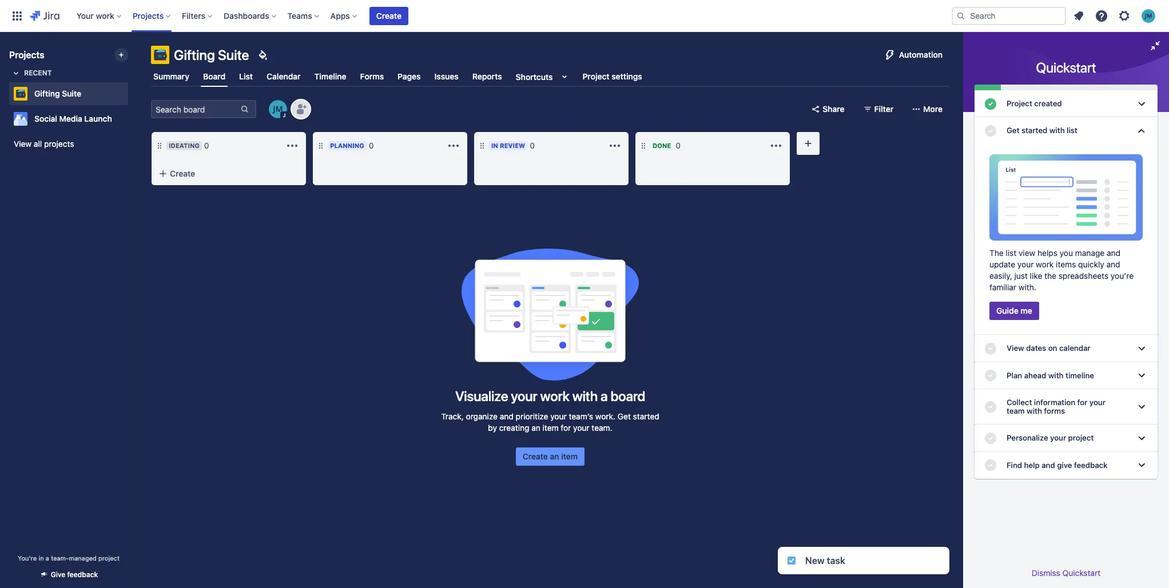 Task type: describe. For each thing, give the bounding box(es) containing it.
work inside the list view helps you manage and update your work items quickly and easily, just like the spreadsheets you're familiar with.
[[1037, 260, 1054, 270]]

planning
[[330, 142, 364, 149]]

0 for ideating 0
[[204, 141, 209, 151]]

ideating 0
[[169, 141, 209, 151]]

dates
[[1027, 344, 1047, 353]]

automation button
[[877, 46, 950, 64]]

set background color image
[[256, 48, 270, 62]]

your profile and settings image
[[1142, 9, 1156, 23]]

get started with list
[[1007, 126, 1078, 135]]

checked image for get
[[984, 124, 998, 138]]

in
[[39, 555, 44, 563]]

calendar
[[1060, 344, 1091, 353]]

timeline link
[[312, 66, 349, 87]]

automation
[[900, 50, 943, 60]]

chevron image for project created
[[1135, 97, 1149, 111]]

issues link
[[432, 66, 461, 87]]

0 vertical spatial gifting
[[174, 47, 215, 63]]

shortcuts button
[[514, 66, 574, 87]]

search image
[[957, 11, 966, 20]]

sidebar navigation image
[[125, 46, 150, 69]]

summary link
[[151, 66, 192, 87]]

chevron image for get started with list
[[1135, 124, 1149, 138]]

familiar
[[990, 283, 1017, 293]]

share button
[[805, 100, 852, 118]]

1 vertical spatial quickstart
[[1063, 569, 1101, 579]]

view all projects link
[[9, 134, 128, 155]]

collect information for your team with forms button
[[975, 390, 1158, 425]]

with.
[[1019, 283, 1037, 293]]

social
[[34, 114, 57, 124]]

help image
[[1095, 9, 1109, 23]]

your work button
[[73, 7, 126, 25]]

shortcuts
[[516, 72, 553, 82]]

dismiss quickstart link
[[1032, 569, 1101, 579]]

find help and give feedback button
[[975, 452, 1158, 479]]

give
[[51, 571, 65, 580]]

review
[[500, 142, 526, 149]]

your
[[77, 11, 94, 20]]

1 vertical spatial projects
[[9, 50, 44, 60]]

social media launch link
[[9, 108, 124, 130]]

column actions menu image for done 0
[[770, 139, 783, 153]]

dismiss quickstart
[[1032, 569, 1101, 579]]

1 horizontal spatial work
[[541, 389, 570, 405]]

checked image for personalize
[[984, 432, 998, 446]]

view for view all projects
[[14, 139, 32, 149]]

1 vertical spatial create button
[[152, 164, 306, 184]]

media
[[59, 114, 82, 124]]

prioritize
[[516, 412, 549, 422]]

board
[[611, 389, 646, 405]]

personalize your project
[[1007, 434, 1094, 443]]

update
[[990, 260, 1016, 270]]

3 0 from the left
[[530, 141, 535, 151]]

view all projects
[[14, 139, 74, 149]]

chevron image for personalize your project
[[1135, 432, 1149, 446]]

on
[[1049, 344, 1058, 353]]

social media launch
[[34, 114, 112, 124]]

project for project settings
[[583, 72, 610, 81]]

project settings link
[[581, 66, 645, 87]]

create inside primary element
[[376, 11, 402, 20]]

collapse recent projects image
[[9, 66, 23, 80]]

collapse image
[[429, 139, 442, 153]]

with inside dropdown button
[[1050, 126, 1065, 135]]

and up you're
[[1107, 260, 1121, 270]]

timeline
[[1066, 371, 1095, 380]]

automation image
[[884, 48, 897, 62]]

you
[[1060, 249, 1074, 258]]

reports
[[473, 72, 502, 81]]

filter
[[875, 104, 894, 114]]

0 vertical spatial a
[[601, 389, 608, 405]]

checked image for view
[[984, 342, 998, 356]]

calendar
[[267, 72, 301, 81]]

list link
[[237, 66, 255, 87]]

visualize your work with a board
[[455, 389, 646, 405]]

forms
[[1045, 407, 1066, 416]]

chevron image for collect information for your team with forms
[[1135, 401, 1149, 414]]

0 for planning 0
[[369, 141, 374, 151]]

planning 0
[[330, 141, 374, 151]]

managed
[[69, 555, 97, 563]]

apps
[[331, 11, 350, 20]]

view dates on calendar button
[[975, 336, 1158, 363]]

calendar link
[[264, 66, 303, 87]]

started inside track, organize and prioritize your team's work. get started by creating an item for your team.
[[633, 412, 660, 422]]

new
[[806, 556, 825, 567]]

task icon image
[[788, 557, 797, 566]]

view dates on calendar
[[1007, 344, 1091, 353]]

settings image
[[1118, 9, 1132, 23]]

tab list containing board
[[144, 66, 957, 87]]

team.
[[592, 424, 613, 433]]

teams button
[[284, 7, 324, 25]]

work.
[[596, 412, 616, 422]]

with up team's
[[573, 389, 598, 405]]

board
[[203, 71, 226, 81]]

visualize
[[455, 389, 508, 405]]

like
[[1031, 272, 1043, 281]]

helps
[[1038, 249, 1058, 258]]

your up prioritize
[[511, 389, 538, 405]]

feedback inside button
[[67, 571, 98, 580]]

pages
[[398, 72, 421, 81]]

create inside create an item button
[[523, 452, 548, 462]]

find
[[1007, 461, 1023, 470]]

get inside track, organize and prioritize your team's work. get started by creating an item for your team.
[[618, 412, 631, 422]]

and inside track, organize and prioritize your team's work. get started by creating an item for your team.
[[500, 412, 514, 422]]

quickly
[[1079, 260, 1105, 270]]

settings
[[612, 72, 643, 81]]

forms link
[[358, 66, 386, 87]]

Search board text field
[[152, 101, 239, 117]]

list
[[239, 72, 253, 81]]

gifting suite link
[[9, 82, 124, 105]]

2 column actions menu image from the left
[[608, 139, 622, 153]]

create button inside primary element
[[370, 7, 409, 25]]

summary
[[153, 72, 189, 81]]

collect information for your team with forms
[[1007, 398, 1106, 416]]

get inside dropdown button
[[1007, 126, 1020, 135]]

get started with list button
[[975, 117, 1158, 144]]

manage
[[1076, 249, 1105, 258]]

collapse image
[[267, 139, 281, 153]]

projects button
[[129, 7, 175, 25]]

created
[[1035, 99, 1063, 108]]

add to starred image for social media launch
[[125, 112, 138, 126]]

team-
[[51, 555, 69, 563]]

dashboards button
[[220, 7, 281, 25]]

an inside button
[[550, 452, 559, 462]]

filter button
[[856, 100, 901, 118]]



Task type: vqa. For each thing, say whether or not it's contained in the screenshot.
Team-managed business
no



Task type: locate. For each thing, give the bounding box(es) containing it.
chevron image inside project created 'dropdown button'
[[1135, 97, 1149, 111]]

by
[[488, 424, 497, 433]]

checked image inside personalize your project dropdown button
[[984, 432, 998, 446]]

0 horizontal spatial list
[[1006, 249, 1017, 258]]

quickstart right dismiss at the bottom right
[[1063, 569, 1101, 579]]

0 vertical spatial projects
[[133, 11, 164, 20]]

minimize image
[[1149, 39, 1163, 53]]

your down timeline
[[1090, 398, 1106, 407]]

work inside 'dropdown button'
[[96, 11, 114, 20]]

an
[[532, 424, 541, 433], [550, 452, 559, 462]]

1 vertical spatial started
[[633, 412, 660, 422]]

get
[[1007, 126, 1020, 135], [618, 412, 631, 422]]

work
[[96, 11, 114, 20], [1037, 260, 1054, 270], [541, 389, 570, 405]]

filters button
[[179, 7, 217, 25]]

1 horizontal spatial gifting suite
[[174, 47, 249, 63]]

create down creating on the bottom left
[[523, 452, 548, 462]]

checked image left 'personalize'
[[984, 432, 998, 446]]

started down the project created
[[1022, 126, 1048, 135]]

information
[[1035, 398, 1076, 407]]

0 vertical spatial checked image
[[984, 401, 998, 414]]

jira image
[[30, 9, 59, 23], [30, 9, 59, 23]]

0 horizontal spatial create button
[[152, 164, 306, 184]]

with inside collect information for your team with forms
[[1027, 407, 1043, 416]]

1 horizontal spatial feedback
[[1075, 461, 1108, 470]]

2 checked image from the top
[[984, 124, 998, 138]]

project for project created
[[1007, 99, 1033, 108]]

gifting suite up board
[[174, 47, 249, 63]]

started down board
[[633, 412, 660, 422]]

5 checked image from the top
[[984, 459, 998, 473]]

project left the created
[[1007, 99, 1033, 108]]

tab list
[[144, 66, 957, 87]]

feedback inside dropdown button
[[1075, 461, 1108, 470]]

guide me
[[997, 306, 1033, 316]]

a right in
[[46, 555, 49, 563]]

easily,
[[990, 272, 1013, 281]]

0 vertical spatial project
[[583, 72, 610, 81]]

0 vertical spatial gifting suite
[[174, 47, 249, 63]]

work right your at top
[[96, 11, 114, 20]]

1 vertical spatial item
[[562, 452, 578, 462]]

just
[[1015, 272, 1028, 281]]

your down visualize your work with a board
[[551, 412, 567, 422]]

apps button
[[327, 7, 362, 25]]

share
[[823, 104, 845, 114]]

checked image for find
[[984, 459, 998, 473]]

0 horizontal spatial project
[[583, 72, 610, 81]]

0 horizontal spatial gifting
[[34, 89, 60, 98]]

project created button
[[975, 90, 1158, 117]]

and up creating on the bottom left
[[500, 412, 514, 422]]

chevron image for view dates on calendar
[[1135, 342, 1149, 356]]

an down track, organize and prioritize your team's work. get started by creating an item for your team.
[[550, 452, 559, 462]]

an inside track, organize and prioritize your team's work. get started by creating an item for your team.
[[532, 424, 541, 433]]

checked image for project
[[984, 97, 998, 111]]

0 horizontal spatial started
[[633, 412, 660, 422]]

checked image left the project created
[[984, 97, 998, 111]]

1 horizontal spatial project
[[1007, 99, 1033, 108]]

0 horizontal spatial a
[[46, 555, 49, 563]]

1 vertical spatial get
[[618, 412, 631, 422]]

1 vertical spatial create
[[170, 169, 195, 179]]

checked image
[[984, 97, 998, 111], [984, 124, 998, 138], [984, 342, 998, 356], [984, 369, 998, 383], [984, 459, 998, 473]]

list inside dropdown button
[[1067, 126, 1078, 135]]

1 vertical spatial add to starred image
[[125, 112, 138, 126]]

1 horizontal spatial for
[[1078, 398, 1088, 407]]

1 horizontal spatial a
[[601, 389, 608, 405]]

track, organize and prioritize your team's work. get started by creating an item for your team.
[[441, 412, 660, 433]]

recent
[[24, 69, 52, 77]]

notifications image
[[1073, 9, 1086, 23]]

feedback right the give
[[1075, 461, 1108, 470]]

item inside button
[[562, 452, 578, 462]]

personalize your project button
[[975, 425, 1158, 452]]

1 horizontal spatial create
[[376, 11, 402, 20]]

you're
[[1111, 272, 1134, 281]]

2 vertical spatial work
[[541, 389, 570, 405]]

gifting suite
[[174, 47, 249, 63], [34, 89, 81, 98]]

launch
[[84, 114, 112, 124]]

1 0 from the left
[[204, 141, 209, 151]]

project
[[1069, 434, 1094, 443], [98, 555, 120, 563]]

1 chevron image from the top
[[1135, 97, 1149, 111]]

add to starred image for gifting suite
[[125, 87, 138, 101]]

1 checked image from the top
[[984, 401, 998, 414]]

0 horizontal spatial project
[[98, 555, 120, 563]]

6 chevron image from the top
[[1135, 432, 1149, 446]]

0 vertical spatial started
[[1022, 126, 1048, 135]]

1 column actions menu image from the left
[[286, 139, 299, 153]]

list
[[1067, 126, 1078, 135], [1006, 249, 1017, 258]]

new task button
[[778, 548, 950, 575]]

0 horizontal spatial view
[[14, 139, 32, 149]]

Search field
[[952, 7, 1067, 25]]

the
[[990, 249, 1004, 258]]

spreadsheets
[[1059, 272, 1109, 281]]

column actions menu image for ideating 0
[[286, 139, 299, 153]]

column actions menu image right collapse image
[[447, 139, 461, 153]]

checked image down the guide
[[984, 342, 998, 356]]

2 0 from the left
[[369, 141, 374, 151]]

0 vertical spatial quickstart
[[1037, 60, 1097, 76]]

your inside dropdown button
[[1051, 434, 1067, 443]]

1 horizontal spatial an
[[550, 452, 559, 462]]

2 column actions menu image from the left
[[770, 139, 783, 153]]

project up the find help and give feedback dropdown button
[[1069, 434, 1094, 443]]

project inside 'dropdown button'
[[1007, 99, 1033, 108]]

for down team's
[[561, 424, 571, 433]]

0 for done 0
[[676, 141, 681, 151]]

1 horizontal spatial list
[[1067, 126, 1078, 135]]

chevron image inside collect information for your team with forms dropdown button
[[1135, 401, 1149, 414]]

0 horizontal spatial create
[[170, 169, 195, 179]]

jeremy miller image
[[269, 100, 287, 118]]

an down prioritize
[[532, 424, 541, 433]]

pages link
[[396, 66, 423, 87]]

2 checked image from the top
[[984, 432, 998, 446]]

feedback down the managed
[[67, 571, 98, 580]]

the list view helps you manage and update your work items quickly and easily, just like the spreadsheets you're familiar with.
[[990, 249, 1134, 293]]

0 vertical spatial project
[[1069, 434, 1094, 443]]

0 horizontal spatial for
[[561, 424, 571, 433]]

projects inside popup button
[[133, 11, 164, 20]]

4 chevron image from the top
[[1135, 369, 1149, 383]]

create project image
[[117, 50, 126, 60]]

1 vertical spatial an
[[550, 452, 559, 462]]

0 right ideating
[[204, 141, 209, 151]]

1 vertical spatial view
[[1007, 344, 1025, 353]]

0 horizontal spatial work
[[96, 11, 114, 20]]

progress bar
[[975, 85, 1158, 90]]

get down the project created
[[1007, 126, 1020, 135]]

in
[[492, 142, 499, 149]]

0 horizontal spatial column actions menu image
[[447, 139, 461, 153]]

your down team's
[[574, 424, 590, 433]]

view for view dates on calendar
[[1007, 344, 1025, 353]]

checked image for collect
[[984, 401, 998, 414]]

suite up media
[[62, 89, 81, 98]]

0 vertical spatial for
[[1078, 398, 1088, 407]]

checked image inside collect information for your team with forms dropdown button
[[984, 401, 998, 414]]

chevron image
[[1135, 459, 1149, 473]]

chevron image inside plan ahead with timeline dropdown button
[[1135, 369, 1149, 383]]

plan ahead with timeline button
[[975, 363, 1158, 390]]

with right team
[[1027, 407, 1043, 416]]

checked image inside the find help and give feedback dropdown button
[[984, 459, 998, 473]]

create down ideating
[[170, 169, 195, 179]]

item inside track, organize and prioritize your team's work. get started by creating an item for your team.
[[543, 424, 559, 433]]

0 vertical spatial add to starred image
[[125, 87, 138, 101]]

banner
[[0, 0, 1170, 32]]

you're in a team-managed project
[[18, 555, 120, 563]]

done 0
[[653, 141, 681, 151]]

1 checked image from the top
[[984, 97, 998, 111]]

0 right done
[[676, 141, 681, 151]]

chevron image inside personalize your project dropdown button
[[1135, 432, 1149, 446]]

view
[[14, 139, 32, 149], [1007, 344, 1025, 353]]

add to starred image down sidebar navigation image
[[125, 87, 138, 101]]

1 horizontal spatial create button
[[370, 7, 409, 25]]

project inside dropdown button
[[1069, 434, 1094, 443]]

for down timeline
[[1078, 398, 1088, 407]]

quickstart up project created 'dropdown button'
[[1037, 60, 1097, 76]]

view inside view dates on calendar dropdown button
[[1007, 344, 1025, 353]]

3 chevron image from the top
[[1135, 342, 1149, 356]]

0 vertical spatial create button
[[370, 7, 409, 25]]

2 chevron image from the top
[[1135, 124, 1149, 138]]

your inside collect information for your team with forms
[[1090, 398, 1106, 407]]

your inside the list view helps you manage and update your work items quickly and easily, just like the spreadsheets you're familiar with.
[[1018, 260, 1034, 270]]

column actions menu image left done
[[608, 139, 622, 153]]

0 vertical spatial view
[[14, 139, 32, 149]]

project created
[[1007, 99, 1063, 108]]

done
[[653, 142, 672, 149]]

create column image
[[802, 137, 816, 151]]

1 horizontal spatial column actions menu image
[[608, 139, 622, 153]]

forms
[[360, 72, 384, 81]]

list up the update
[[1006, 249, 1017, 258]]

column actions menu image left 'create column' icon
[[770, 139, 783, 153]]

a up work.
[[601, 389, 608, 405]]

guide
[[997, 306, 1019, 316]]

checked image left the get started with list
[[984, 124, 998, 138]]

add to starred image right the 'launch'
[[125, 112, 138, 126]]

view inside view all projects link
[[14, 139, 32, 149]]

4 0 from the left
[[676, 141, 681, 151]]

ahead
[[1025, 371, 1047, 380]]

1 vertical spatial project
[[1007, 99, 1033, 108]]

project left settings
[[583, 72, 610, 81]]

quickstart
[[1037, 60, 1097, 76], [1063, 569, 1101, 579]]

1 vertical spatial project
[[98, 555, 120, 563]]

0 vertical spatial work
[[96, 11, 114, 20]]

team's
[[569, 412, 594, 422]]

0 horizontal spatial gifting suite
[[34, 89, 81, 98]]

column actions menu image
[[447, 139, 461, 153], [608, 139, 622, 153]]

new task
[[806, 556, 846, 567]]

checked image left find
[[984, 459, 998, 473]]

create an item
[[523, 452, 578, 462]]

team
[[1007, 407, 1025, 416]]

for inside collect information for your team with forms
[[1078, 398, 1088, 407]]

guide me button
[[990, 302, 1040, 321]]

view left dates
[[1007, 344, 1025, 353]]

projects
[[44, 139, 74, 149]]

filters
[[182, 11, 206, 20]]

for inside track, organize and prioritize your team's work. get started by creating an item for your team.
[[561, 424, 571, 433]]

ideating
[[169, 142, 200, 149]]

0 horizontal spatial projects
[[9, 50, 44, 60]]

0 vertical spatial suite
[[218, 47, 249, 63]]

with down project created 'dropdown button'
[[1050, 126, 1065, 135]]

0 vertical spatial an
[[532, 424, 541, 433]]

checked image left plan
[[984, 369, 998, 383]]

0 vertical spatial get
[[1007, 126, 1020, 135]]

and left the give
[[1042, 461, 1056, 470]]

0 horizontal spatial column actions menu image
[[286, 139, 299, 153]]

and inside dropdown button
[[1042, 461, 1056, 470]]

create button
[[370, 7, 409, 25], [152, 164, 306, 184]]

track,
[[441, 412, 464, 422]]

dismiss
[[1032, 569, 1061, 579]]

0 right planning
[[369, 141, 374, 151]]

1 horizontal spatial suite
[[218, 47, 249, 63]]

gifting up board
[[174, 47, 215, 63]]

items
[[1057, 260, 1077, 270]]

column actions menu image right collapse icon
[[286, 139, 299, 153]]

1 horizontal spatial item
[[562, 452, 578, 462]]

item down track, organize and prioritize your team's work. get started by creating an item for your team.
[[562, 452, 578, 462]]

work up track, organize and prioritize your team's work. get started by creating an item for your team.
[[541, 389, 570, 405]]

personalize
[[1007, 434, 1049, 443]]

give feedback
[[51, 571, 98, 580]]

create an item button
[[516, 448, 585, 466]]

create button down ideating 0
[[152, 164, 306, 184]]

banner containing your work
[[0, 0, 1170, 32]]

item down prioritize
[[543, 424, 559, 433]]

column actions menu image
[[286, 139, 299, 153], [770, 139, 783, 153]]

1 vertical spatial for
[[561, 424, 571, 433]]

view left all
[[14, 139, 32, 149]]

started
[[1022, 126, 1048, 135], [633, 412, 660, 422]]

gifting suite up social media launch link
[[34, 89, 81, 98]]

0 vertical spatial create
[[376, 11, 402, 20]]

your down view
[[1018, 260, 1034, 270]]

0 vertical spatial feedback
[[1075, 461, 1108, 470]]

your
[[1018, 260, 1034, 270], [511, 389, 538, 405], [1090, 398, 1106, 407], [551, 412, 567, 422], [574, 424, 590, 433], [1051, 434, 1067, 443]]

0 right the review
[[530, 141, 535, 151]]

create right apps dropdown button at top
[[376, 11, 402, 20]]

timeline
[[315, 72, 347, 81]]

help
[[1025, 461, 1040, 470]]

5 chevron image from the top
[[1135, 401, 1149, 414]]

0 vertical spatial list
[[1067, 126, 1078, 135]]

your up 'find help and give feedback'
[[1051, 434, 1067, 443]]

work down the helps
[[1037, 260, 1054, 270]]

add to starred image
[[125, 87, 138, 101], [125, 112, 138, 126]]

list down project created 'dropdown button'
[[1067, 126, 1078, 135]]

and right manage
[[1107, 249, 1121, 258]]

0 horizontal spatial get
[[618, 412, 631, 422]]

find help and give feedback
[[1007, 461, 1108, 470]]

4 checked image from the top
[[984, 369, 998, 383]]

give
[[1058, 461, 1073, 470]]

1 add to starred image from the top
[[125, 87, 138, 101]]

chevron image
[[1135, 97, 1149, 111], [1135, 124, 1149, 138], [1135, 342, 1149, 356], [1135, 369, 1149, 383], [1135, 401, 1149, 414], [1135, 432, 1149, 446]]

0 vertical spatial item
[[543, 424, 559, 433]]

project right the managed
[[98, 555, 120, 563]]

1 vertical spatial feedback
[[67, 571, 98, 580]]

2 horizontal spatial work
[[1037, 260, 1054, 270]]

1 horizontal spatial view
[[1007, 344, 1025, 353]]

chevron image inside get started with list dropdown button
[[1135, 124, 1149, 138]]

more button
[[906, 100, 950, 118]]

with
[[1050, 126, 1065, 135], [1049, 371, 1064, 380], [573, 389, 598, 405], [1027, 407, 1043, 416]]

1 horizontal spatial get
[[1007, 126, 1020, 135]]

chevron image inside view dates on calendar dropdown button
[[1135, 342, 1149, 356]]

2 add to starred image from the top
[[125, 112, 138, 126]]

0
[[204, 141, 209, 151], [369, 141, 374, 151], [530, 141, 535, 151], [676, 141, 681, 151]]

1 column actions menu image from the left
[[447, 139, 461, 153]]

1 vertical spatial gifting suite
[[34, 89, 81, 98]]

1 vertical spatial suite
[[62, 89, 81, 98]]

started inside dropdown button
[[1022, 126, 1048, 135]]

checked image left team
[[984, 401, 998, 414]]

list inside the list view helps you manage and update your work items quickly and easily, just like the spreadsheets you're familiar with.
[[1006, 249, 1017, 258]]

checked image
[[984, 401, 998, 414], [984, 432, 998, 446]]

0 horizontal spatial suite
[[62, 89, 81, 98]]

task
[[827, 556, 846, 567]]

appswitcher icon image
[[10, 9, 24, 23]]

primary element
[[7, 0, 952, 32]]

1 vertical spatial list
[[1006, 249, 1017, 258]]

create
[[376, 11, 402, 20], [170, 169, 195, 179], [523, 452, 548, 462]]

more
[[924, 104, 943, 114]]

dashboards
[[224, 11, 269, 20]]

1 horizontal spatial project
[[1069, 434, 1094, 443]]

3 checked image from the top
[[984, 342, 998, 356]]

0 horizontal spatial item
[[543, 424, 559, 433]]

1 vertical spatial work
[[1037, 260, 1054, 270]]

the
[[1045, 272, 1057, 281]]

checked image for plan
[[984, 369, 998, 383]]

organize
[[466, 412, 498, 422]]

0 horizontal spatial feedback
[[67, 571, 98, 580]]

chevron image for plan ahead with timeline
[[1135, 369, 1149, 383]]

1 horizontal spatial gifting
[[174, 47, 215, 63]]

projects up the 'recent' on the top left of the page
[[9, 50, 44, 60]]

get right work.
[[618, 412, 631, 422]]

projects up sidebar navigation image
[[133, 11, 164, 20]]

with right ahead
[[1049, 371, 1064, 380]]

1 horizontal spatial column actions menu image
[[770, 139, 783, 153]]

create button right apps dropdown button at top
[[370, 7, 409, 25]]

add people image
[[294, 102, 308, 116]]

1 horizontal spatial projects
[[133, 11, 164, 20]]

issues
[[435, 72, 459, 81]]

2 horizontal spatial create
[[523, 452, 548, 462]]

gifting down the 'recent' on the top left of the page
[[34, 89, 60, 98]]

2 vertical spatial create
[[523, 452, 548, 462]]

1 vertical spatial checked image
[[984, 432, 998, 446]]

1 horizontal spatial started
[[1022, 126, 1048, 135]]

1 vertical spatial gifting
[[34, 89, 60, 98]]

0 horizontal spatial an
[[532, 424, 541, 433]]

1 vertical spatial a
[[46, 555, 49, 563]]

in review 0
[[492, 141, 535, 151]]

suite up 'list'
[[218, 47, 249, 63]]



